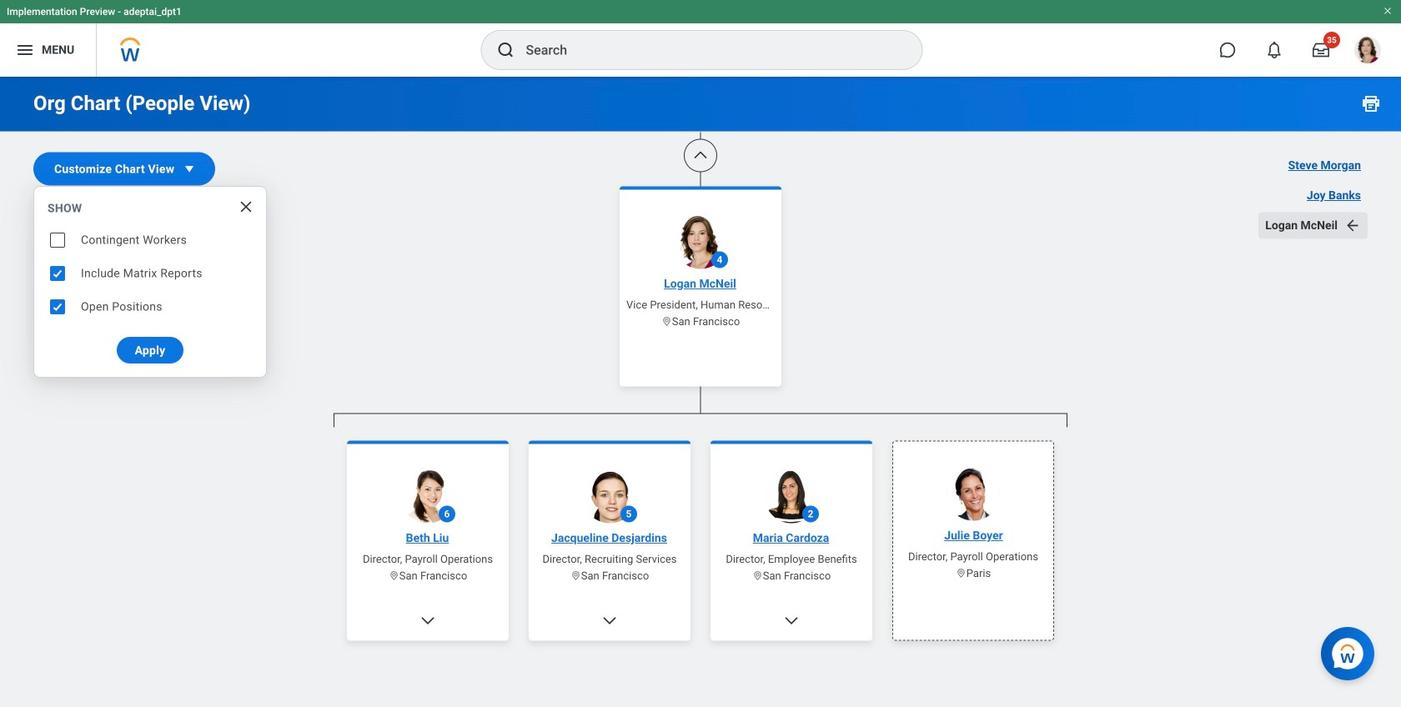 Task type: locate. For each thing, give the bounding box(es) containing it.
location image
[[661, 316, 672, 327], [570, 571, 581, 581], [752, 571, 763, 581]]

main content
[[0, 0, 1401, 707]]

banner
[[0, 0, 1401, 77]]

2 chevron down image from the left
[[783, 613, 800, 629]]

location image for second chevron down icon from the left
[[752, 571, 763, 581]]

close environment banner image
[[1383, 6, 1393, 16]]

profile logan mcneil image
[[1355, 37, 1381, 67]]

location image for second chevron down icon from the right
[[570, 571, 581, 581]]

0 horizontal spatial location image
[[570, 571, 581, 581]]

chevron up image
[[692, 147, 709, 164]]

x image
[[238, 199, 254, 215]]

0 horizontal spatial chevron down image
[[601, 613, 618, 629]]

dialog
[[33, 186, 267, 378]]

1 horizontal spatial chevron down image
[[783, 613, 800, 629]]

chevron down image
[[601, 613, 618, 629], [783, 613, 800, 629]]

Search Workday  search field
[[526, 32, 888, 68]]

location image
[[956, 568, 967, 579], [389, 571, 399, 581]]

arrow left image
[[1345, 217, 1361, 234]]

2 horizontal spatial location image
[[752, 571, 763, 581]]

chevron down image
[[420, 613, 436, 629]]

1 horizontal spatial location image
[[956, 568, 967, 579]]



Task type: describe. For each thing, give the bounding box(es) containing it.
1 chevron down image from the left
[[601, 613, 618, 629]]

inbox large image
[[1313, 42, 1330, 58]]

0 horizontal spatial location image
[[389, 571, 399, 581]]

print org chart image
[[1361, 93, 1381, 113]]

notifications large image
[[1266, 42, 1283, 58]]

1 horizontal spatial location image
[[661, 316, 672, 327]]

search image
[[496, 40, 516, 60]]

logan mcneil, logan mcneil, 4 direct reports element
[[334, 428, 1068, 707]]

justify image
[[15, 40, 35, 60]]

caret down image
[[181, 161, 198, 177]]



Task type: vqa. For each thing, say whether or not it's contained in the screenshot.
the notifications large image
yes



